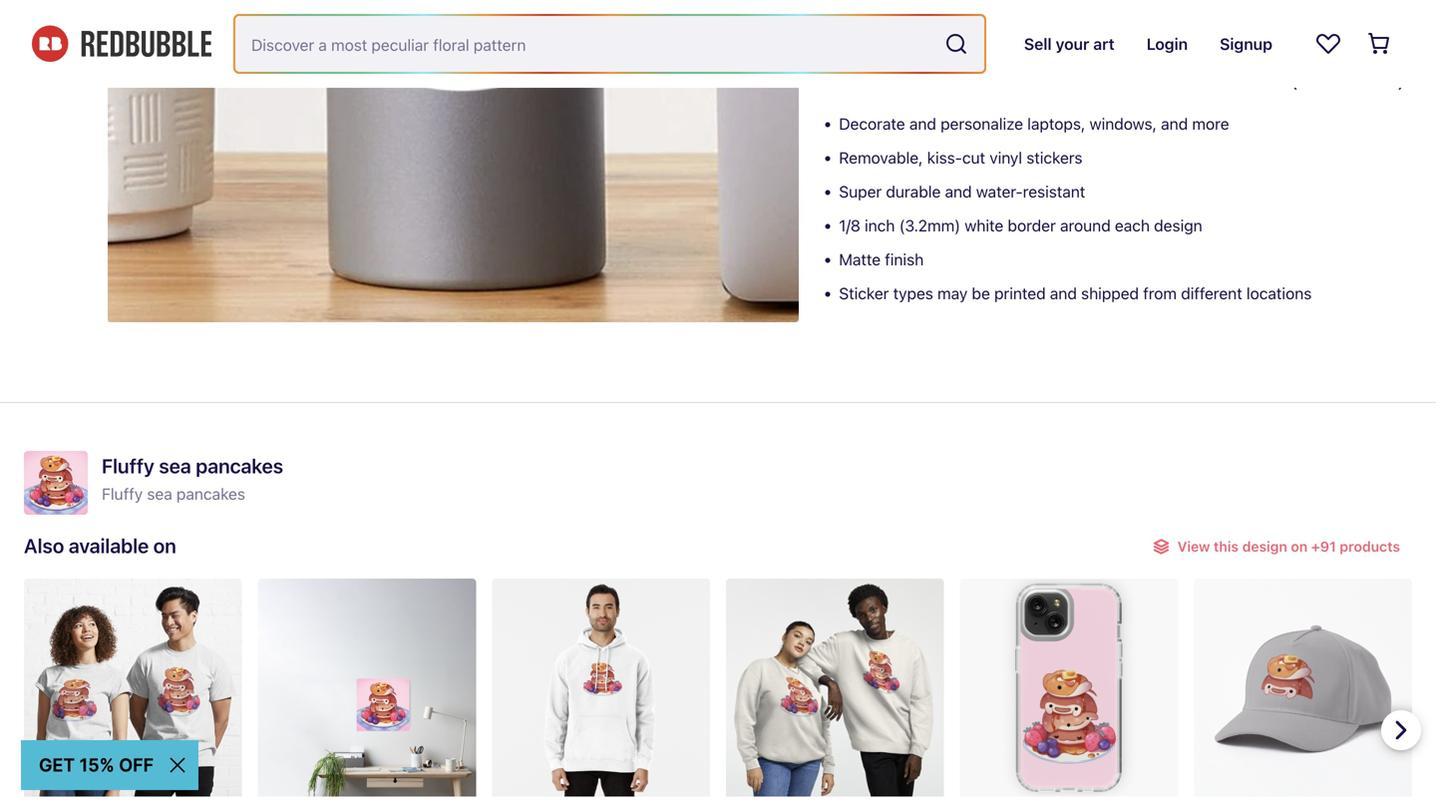 Task type: describe. For each thing, give the bounding box(es) containing it.
4.65
[[1253, 71, 1288, 90]]

border
[[1008, 216, 1056, 235]]

white
[[965, 216, 1004, 235]]

may
[[938, 284, 968, 303]]

removable,
[[839, 148, 923, 167]]

1 fluffy from the top
[[102, 454, 154, 477]]

stickers
[[1027, 148, 1083, 167]]

fluffy sea pancakes fluffy sea pancakes
[[102, 454, 283, 503]]

4.65 (1698 reviews)
[[1253, 71, 1405, 90]]

Search term search field
[[235, 16, 937, 72]]

printed
[[995, 284, 1046, 303]]

1 vertical spatial pancakes
[[177, 484, 245, 503]]

resistant
[[1023, 182, 1086, 201]]

also
[[24, 534, 64, 557]]

product
[[823, 68, 896, 91]]

decorate and personalize laptops, windows, and more
[[839, 114, 1230, 133]]

item preview, pullover hoodie designed and sold by pikaole. image
[[492, 579, 710, 797]]

item preview, pullover sweatshirt designed and sold by pikaole. image
[[726, 579, 944, 797]]

around
[[1060, 216, 1111, 235]]

more
[[1193, 114, 1230, 133]]

durable
[[886, 182, 941, 201]]

different
[[1181, 284, 1243, 303]]

and right printed
[[1050, 284, 1077, 303]]

matte
[[839, 250, 881, 269]]

water-
[[976, 182, 1023, 201]]

shipped
[[1082, 284, 1139, 303]]

finish
[[885, 250, 924, 269]]

also available on
[[24, 534, 176, 557]]

kiss-
[[927, 148, 963, 167]]

laptops,
[[1028, 114, 1086, 133]]

personalize
[[941, 114, 1024, 133]]

design
[[1154, 216, 1203, 235]]

matte finish
[[839, 250, 924, 269]]

removable, kiss-cut vinyl stickers
[[839, 148, 1083, 167]]

locations
[[1247, 284, 1312, 303]]

vinyl
[[990, 148, 1023, 167]]



Task type: vqa. For each thing, say whether or not it's contained in the screenshot.
Also on the bottom of the page
yes



Task type: locate. For each thing, give the bounding box(es) containing it.
inch
[[865, 216, 895, 235]]

windows,
[[1090, 114, 1157, 133]]

available
[[69, 534, 149, 557]]

0 vertical spatial fluffy
[[102, 454, 154, 477]]

features
[[901, 68, 976, 91]]

1 vertical spatial fluffy
[[102, 484, 143, 503]]

item preview, poster designed and sold by pikaole. image
[[258, 579, 476, 797]]

1/8
[[839, 216, 861, 235]]

fluffy
[[102, 454, 154, 477], [102, 484, 143, 503]]

redbubble logo image
[[32, 26, 212, 62]]

and down removable, kiss-cut vinyl stickers
[[945, 182, 972, 201]]

0 vertical spatial pancakes
[[196, 454, 283, 477]]

on
[[153, 534, 176, 557]]

super durable and water-resistant
[[839, 182, 1086, 201]]

cut
[[963, 148, 986, 167]]

1 vertical spatial sea
[[147, 484, 172, 503]]

each
[[1115, 216, 1150, 235]]

product features
[[823, 68, 976, 91]]

0 vertical spatial sea
[[159, 454, 191, 477]]

types
[[894, 284, 934, 303]]

be
[[972, 284, 990, 303]]

and up kiss-
[[910, 114, 937, 133]]

super
[[839, 182, 882, 201]]

pancakes
[[196, 454, 283, 477], [177, 484, 245, 503]]

from
[[1144, 284, 1177, 303]]

item preview, classic t-shirt designed and sold by pikaole. image
[[24, 579, 242, 797]]

4.65 (1698 reviews) link
[[1159, 65, 1405, 95]]

artwork thumbnail, fluffy sea pancakes by pikaole image
[[24, 451, 88, 515]]

item preview, baseball cap designed and sold by pikaole. image
[[1195, 579, 1413, 797]]

decorate
[[839, 114, 906, 133]]

(3.2mm)
[[899, 216, 961, 235]]

2 fluffy from the top
[[102, 484, 143, 503]]

and left more at right
[[1161, 114, 1188, 133]]

None field
[[235, 16, 985, 72]]

1/8 inch (3.2mm) white border around each design
[[839, 216, 1203, 235]]

fluffy right artwork thumbnail, fluffy sea pancakes by pikaole
[[102, 454, 154, 477]]

reviews)
[[1341, 71, 1405, 90]]

sea
[[159, 454, 191, 477], [147, 484, 172, 503]]

item preview, iphone soft case designed and sold by pikaole. image
[[960, 579, 1179, 797]]

fluffy up available
[[102, 484, 143, 503]]

and
[[910, 114, 937, 133], [1161, 114, 1188, 133], [945, 182, 972, 201], [1050, 284, 1077, 303]]

sticker types may be printed and shipped from different locations
[[839, 284, 1312, 303]]

sticker
[[839, 284, 889, 303]]

(1698
[[1292, 71, 1337, 90]]



